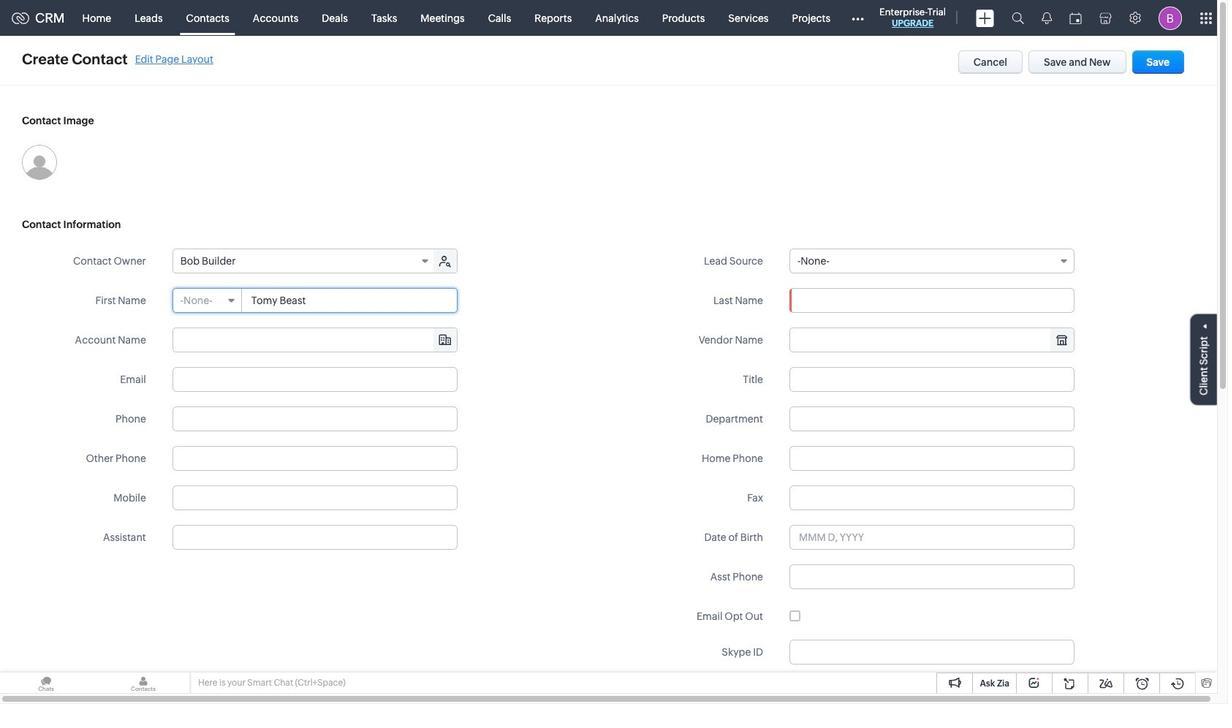 Task type: vqa. For each thing, say whether or not it's contained in the screenshot.
Super Admin
no



Task type: locate. For each thing, give the bounding box(es) containing it.
None text field
[[790, 288, 1075, 313], [243, 289, 457, 312], [172, 367, 458, 392], [790, 407, 1075, 431], [790, 446, 1075, 471], [172, 486, 458, 510], [790, 486, 1075, 510], [790, 640, 1075, 665], [790, 288, 1075, 313], [243, 289, 457, 312], [172, 367, 458, 392], [790, 407, 1075, 431], [790, 446, 1075, 471], [172, 486, 458, 510], [790, 486, 1075, 510], [790, 640, 1075, 665]]

MMM D, YYYY text field
[[790, 525, 1075, 550]]

profile image
[[1159, 6, 1183, 30]]

create menu image
[[976, 9, 995, 27]]

search image
[[1012, 12, 1025, 24]]

chats image
[[0, 673, 92, 694]]

contacts image
[[97, 673, 189, 694]]

calendar image
[[1070, 12, 1082, 24]]

None field
[[790, 249, 1075, 274], [173, 249, 435, 273], [173, 289, 242, 312], [173, 328, 457, 352], [791, 328, 1074, 352], [790, 249, 1075, 274], [173, 249, 435, 273], [173, 289, 242, 312], [173, 328, 457, 352], [791, 328, 1074, 352]]

profile element
[[1150, 0, 1191, 35]]

signals image
[[1042, 12, 1052, 24]]

None text field
[[173, 328, 457, 352], [790, 367, 1075, 392], [172, 407, 458, 431], [172, 446, 458, 471], [172, 525, 458, 550], [790, 565, 1075, 589], [790, 679, 1075, 704], [173, 328, 457, 352], [790, 367, 1075, 392], [172, 407, 458, 431], [172, 446, 458, 471], [172, 525, 458, 550], [790, 565, 1075, 589], [790, 679, 1075, 704]]



Task type: describe. For each thing, give the bounding box(es) containing it.
signals element
[[1033, 0, 1061, 36]]

image image
[[22, 145, 57, 180]]

logo image
[[12, 12, 29, 24]]

create menu element
[[968, 0, 1003, 35]]

search element
[[1003, 0, 1033, 36]]

Other Modules field
[[843, 6, 874, 30]]



